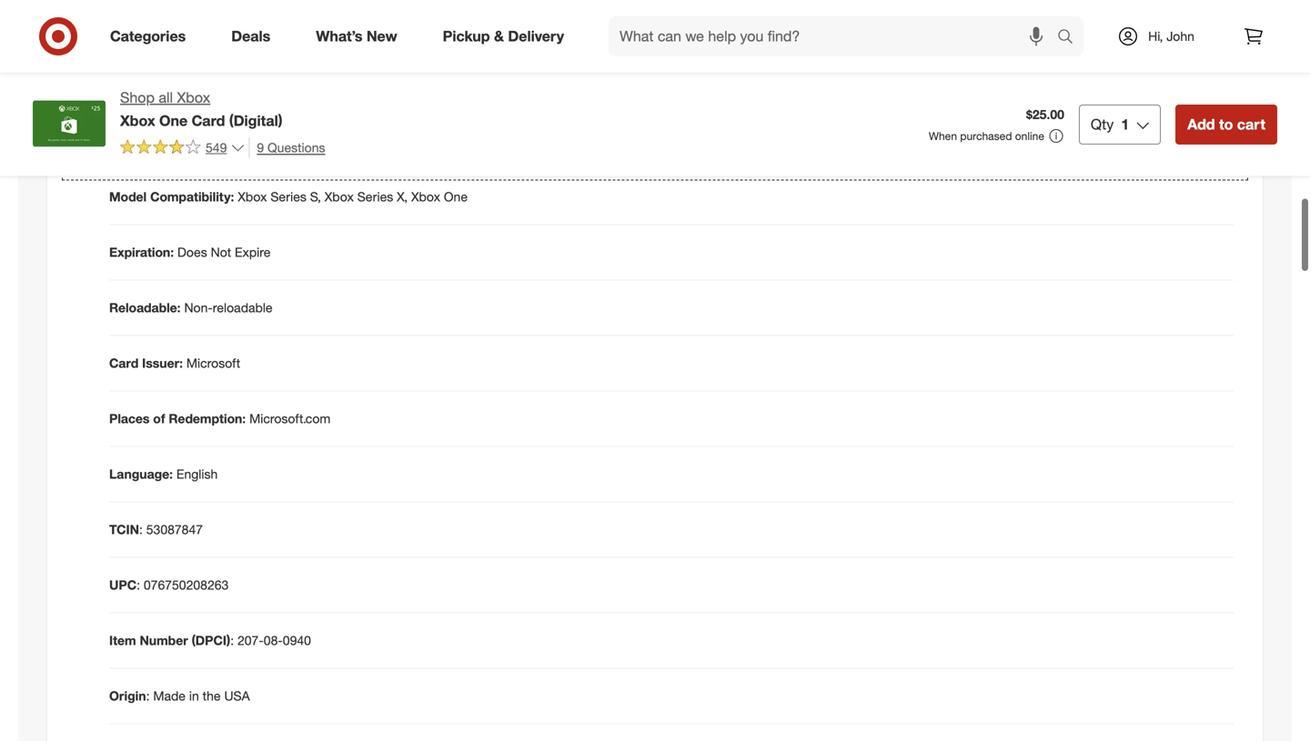Task type: vqa. For each thing, say whether or not it's contained in the screenshot.
the top 17
no



Task type: locate. For each thing, give the bounding box(es) containing it.
forget
[[895, 60, 929, 76]]

to inside buy an xbox gift card today and start exploring all that the xbox one, xbox series x|s and windows 10 have to offer. and don't forget that terms and country restrictions apply, run through microsoft.com/cardterms before making your purchase.
[[790, 60, 801, 76]]

s,
[[310, 189, 321, 205]]

549 link
[[120, 137, 245, 160]]

to
[[790, 60, 801, 76], [1220, 115, 1234, 133]]

offer.
[[805, 60, 832, 76]]

0 horizontal spatial and
[[849, 42, 870, 58]]

buy
[[686, 42, 708, 58]]

207-
[[238, 633, 264, 649]]

all inside shop all xbox xbox one card  (digital)
[[159, 89, 173, 106]]

series left s, in the left top of the page
[[271, 189, 307, 205]]

all
[[959, 42, 972, 58], [159, 89, 173, 106]]

xbox
[[729, 42, 759, 58], [1023, 42, 1052, 58], [1086, 42, 1115, 58], [177, 89, 210, 106], [120, 112, 155, 130], [238, 189, 267, 205], [325, 189, 354, 205], [411, 189, 441, 205]]

all inside buy an xbox gift card today and start exploring all that the xbox one, xbox series x|s and windows 10 have to offer. and don't forget that terms and country restrictions apply, run through microsoft.com/cardterms before making your purchase.
[[959, 42, 972, 58]]

9
[[257, 140, 264, 155]]

x,
[[397, 189, 408, 205]]

1 vertical spatial to
[[1220, 115, 1234, 133]]

one inside shop all xbox xbox one card  (digital)
[[159, 112, 188, 130]]

1 horizontal spatial the
[[1001, 42, 1019, 58]]

upc
[[109, 577, 137, 593]]

0 horizontal spatial card
[[109, 355, 139, 371]]

don't
[[862, 60, 892, 76]]

and
[[849, 42, 870, 58], [1180, 42, 1202, 58], [994, 60, 1015, 76]]

$25.00
[[1027, 106, 1065, 122]]

of
[[153, 411, 165, 427]]

online
[[1016, 129, 1045, 143]]

add to cart button
[[1176, 105, 1278, 145]]

2 horizontal spatial series
[[1118, 42, 1154, 58]]

9 questions link
[[249, 137, 325, 158]]

one right x,
[[444, 189, 468, 205]]

0 horizontal spatial one
[[159, 112, 188, 130]]

run
[[1169, 60, 1187, 76]]

country
[[1019, 60, 1062, 76]]

expiration: does not expire
[[109, 244, 271, 260]]

0 horizontal spatial that
[[932, 60, 954, 76]]

places of redemption: microsoft.com
[[109, 411, 331, 427]]

an
[[712, 42, 726, 58]]

: left the 207-
[[230, 633, 234, 649]]

series up apply,
[[1118, 42, 1154, 58]]

specifications button
[[62, 122, 1249, 180]]

card up 549
[[192, 112, 225, 130]]

0 horizontal spatial the
[[203, 688, 221, 704]]

reloadable:
[[109, 300, 181, 316]]

2 horizontal spatial and
[[1180, 42, 1202, 58]]

xbox up country
[[1023, 42, 1052, 58]]

not
[[211, 244, 231, 260]]

add to cart
[[1188, 115, 1266, 133]]

reloadable: non-reloadable
[[109, 300, 273, 316]]

1 horizontal spatial card
[[192, 112, 225, 130]]

the right in
[[203, 688, 221, 704]]

have
[[759, 60, 786, 76]]

and up purchase.
[[994, 60, 1015, 76]]

0 vertical spatial that
[[975, 42, 997, 58]]

1 vertical spatial one
[[444, 189, 468, 205]]

1 horizontal spatial series
[[357, 189, 393, 205]]

all up the terms
[[959, 42, 972, 58]]

and up the run
[[1180, 42, 1202, 58]]

buy an xbox gift card today and start exploring all that the xbox one, xbox series x|s and windows 10 have to offer. and don't forget that terms and country restrictions apply, run through microsoft.com/cardterms before making your purchase.
[[686, 42, 1202, 95]]

: left 53087847
[[139, 522, 143, 538]]

language: english
[[109, 466, 218, 482]]

origin
[[109, 688, 146, 704]]

1 horizontal spatial one
[[444, 189, 468, 205]]

what's new link
[[301, 16, 420, 56]]

076750208263
[[144, 577, 229, 593]]

specifications
[[109, 141, 226, 162]]

series left x,
[[357, 189, 393, 205]]

0 vertical spatial the
[[1001, 42, 1019, 58]]

1 horizontal spatial that
[[975, 42, 997, 58]]

delivery
[[508, 27, 564, 45]]

that up the terms
[[975, 42, 997, 58]]

that up making
[[932, 60, 954, 76]]

xbox up restrictions
[[1086, 42, 1115, 58]]

to inside button
[[1220, 115, 1234, 133]]

1 vertical spatial all
[[159, 89, 173, 106]]

shop all xbox xbox one card  (digital)
[[120, 89, 283, 130]]

card inside shop all xbox xbox one card  (digital)
[[192, 112, 225, 130]]

hi,
[[1149, 28, 1163, 44]]

all right shop
[[159, 89, 173, 106]]

purchase.
[[994, 79, 1050, 95]]

0 vertical spatial one
[[159, 112, 188, 130]]

to right add
[[1220, 115, 1234, 133]]

redemption:
[[169, 411, 246, 427]]

to down card
[[790, 60, 801, 76]]

does
[[177, 244, 207, 260]]

model
[[109, 189, 147, 205]]

: left 076750208263
[[137, 577, 140, 593]]

and up 'and' at right top
[[849, 42, 870, 58]]

places
[[109, 411, 150, 427]]

0 horizontal spatial all
[[159, 89, 173, 106]]

the up country
[[1001, 42, 1019, 58]]

xbox down shop
[[120, 112, 155, 130]]

one up 549 "link" on the left
[[159, 112, 188, 130]]

10
[[742, 60, 756, 76]]

xbox right x,
[[411, 189, 441, 205]]

1 vertical spatial the
[[203, 688, 221, 704]]

that
[[975, 42, 997, 58], [932, 60, 954, 76]]

john
[[1167, 28, 1195, 44]]

: for 53087847
[[139, 522, 143, 538]]

0 horizontal spatial to
[[790, 60, 801, 76]]

x|s
[[1158, 42, 1177, 58]]

categories link
[[95, 16, 209, 56]]

origin : made in the usa
[[109, 688, 250, 704]]

the
[[1001, 42, 1019, 58], [203, 688, 221, 704]]

card left "issuer:"
[[109, 355, 139, 371]]

0 vertical spatial to
[[790, 60, 801, 76]]

0 vertical spatial card
[[192, 112, 225, 130]]

1 horizontal spatial to
[[1220, 115, 1234, 133]]

1 horizontal spatial all
[[959, 42, 972, 58]]

card
[[192, 112, 225, 130], [109, 355, 139, 371]]

: left made
[[146, 688, 150, 704]]

:
[[139, 522, 143, 538], [137, 577, 140, 593], [230, 633, 234, 649], [146, 688, 150, 704]]

1 vertical spatial card
[[109, 355, 139, 371]]

what's
[[316, 27, 363, 45]]

series
[[1118, 42, 1154, 58], [271, 189, 307, 205], [357, 189, 393, 205]]

xbox right s, in the left top of the page
[[325, 189, 354, 205]]

0 vertical spatial all
[[959, 42, 972, 58]]



Task type: describe. For each thing, give the bounding box(es) containing it.
0940
[[283, 633, 311, 649]]

and
[[836, 60, 859, 76]]

windows
[[686, 60, 738, 76]]

the inside buy an xbox gift card today and start exploring all that the xbox one, xbox series x|s and windows 10 have to offer. and don't forget that terms and country restrictions apply, run through microsoft.com/cardterms before making your purchase.
[[1001, 42, 1019, 58]]

item
[[109, 633, 136, 649]]

&
[[494, 27, 504, 45]]

pickup
[[443, 27, 490, 45]]

making
[[921, 79, 962, 95]]

purchased
[[961, 129, 1012, 143]]

in
[[189, 688, 199, 704]]

non-
[[184, 300, 213, 316]]

today
[[813, 42, 845, 58]]

hi, john
[[1149, 28, 1195, 44]]

made
[[153, 688, 186, 704]]

What can we help you find? suggestions appear below search field
[[609, 16, 1062, 56]]

549
[[206, 139, 227, 155]]

expiration:
[[109, 244, 174, 260]]

start
[[874, 42, 900, 58]]

: for made in the usa
[[146, 688, 150, 704]]

pickup & delivery
[[443, 27, 564, 45]]

new
[[367, 27, 397, 45]]

issuer:
[[142, 355, 183, 371]]

restrictions
[[1066, 60, 1129, 76]]

before
[[881, 79, 918, 95]]

card
[[784, 42, 809, 58]]

1 horizontal spatial and
[[994, 60, 1015, 76]]

usa
[[224, 688, 250, 704]]

model compatibility: xbox series s, xbox series x, xbox one
[[109, 189, 468, 205]]

number
[[140, 633, 188, 649]]

0 horizontal spatial series
[[271, 189, 307, 205]]

xbox up 549 "link" on the left
[[177, 89, 210, 106]]

xbox up 10
[[729, 42, 759, 58]]

1
[[1122, 115, 1130, 133]]

: for 076750208263
[[137, 577, 140, 593]]

questions
[[268, 140, 325, 155]]

through
[[686, 79, 730, 95]]

xbox down the 9
[[238, 189, 267, 205]]

compatibility:
[[150, 189, 234, 205]]

tcin : 53087847
[[109, 522, 203, 538]]

pickup & delivery link
[[427, 16, 587, 56]]

language:
[[109, 466, 173, 482]]

expire
[[235, 244, 271, 260]]

terms
[[958, 60, 990, 76]]

shop
[[120, 89, 155, 106]]

gift
[[762, 42, 780, 58]]

reloadable
[[213, 300, 273, 316]]

microsoft
[[186, 355, 240, 371]]

exploring
[[903, 42, 956, 58]]

item number (dpci) : 207-08-0940
[[109, 633, 311, 649]]

english
[[176, 466, 218, 482]]

apply,
[[1133, 60, 1165, 76]]

qty 1
[[1091, 115, 1130, 133]]

add
[[1188, 115, 1216, 133]]

your
[[966, 79, 991, 95]]

(dpci)
[[192, 633, 230, 649]]

image of xbox one card  (digital) image
[[33, 87, 106, 160]]

cart
[[1238, 115, 1266, 133]]

when purchased online
[[929, 129, 1045, 143]]

when
[[929, 129, 957, 143]]

08-
[[264, 633, 283, 649]]

upc : 076750208263
[[109, 577, 229, 593]]

1 vertical spatial that
[[932, 60, 954, 76]]

microsoft.com
[[249, 411, 331, 427]]

qty
[[1091, 115, 1114, 133]]

deals
[[231, 27, 271, 45]]

search button
[[1049, 16, 1093, 60]]

53087847
[[146, 522, 203, 538]]

categories
[[110, 27, 186, 45]]

search
[[1049, 29, 1093, 47]]

one,
[[1055, 42, 1082, 58]]

9 questions
[[257, 140, 325, 155]]

microsoft.com/cardterms
[[734, 79, 877, 95]]

(digital)
[[229, 112, 283, 130]]

series inside buy an xbox gift card today and start exploring all that the xbox one, xbox series x|s and windows 10 have to offer. and don't forget that terms and country restrictions apply, run through microsoft.com/cardterms before making your purchase.
[[1118, 42, 1154, 58]]

what's new
[[316, 27, 397, 45]]

deals link
[[216, 16, 293, 56]]



